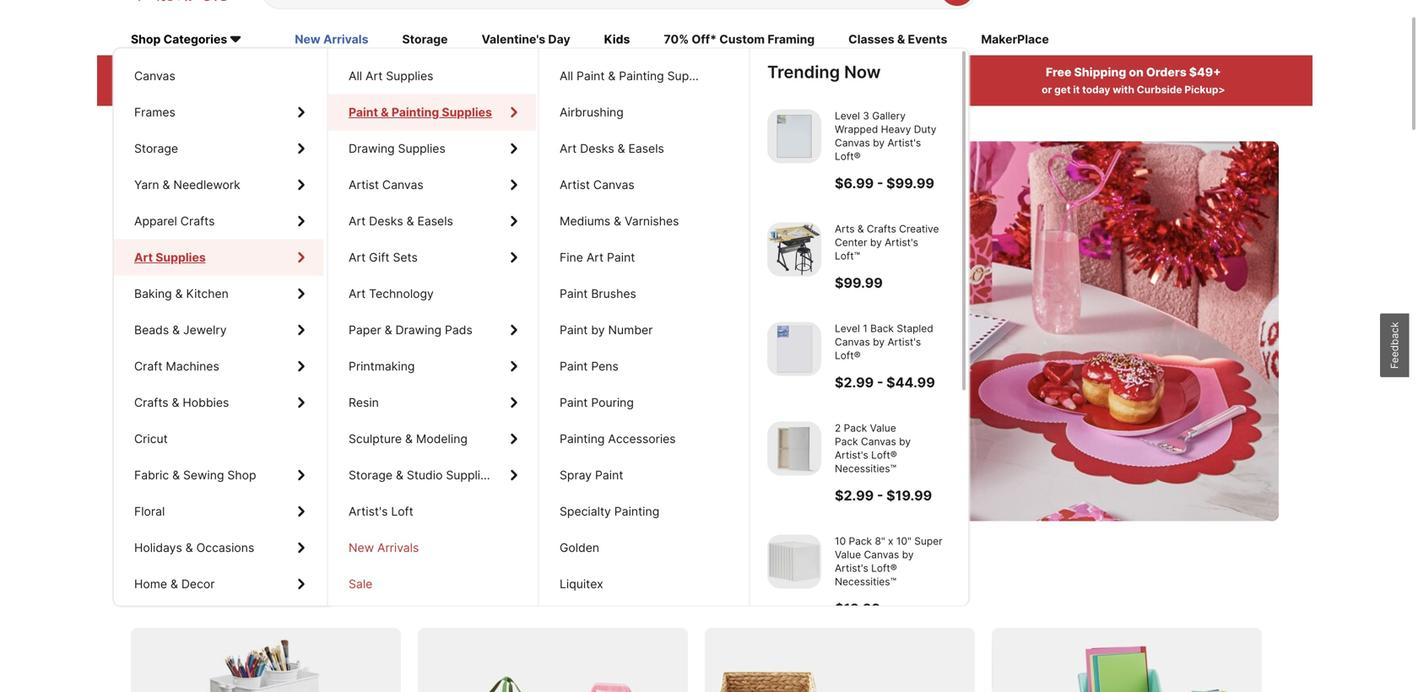 Task type: locate. For each thing, give the bounding box(es) containing it.
creative
[[213, 580, 294, 605]]

all up code
[[234, 65, 250, 80]]

it right get
[[1073, 84, 1080, 96]]

machines
[[166, 359, 219, 374], [166, 359, 219, 374], [166, 359, 219, 374], [166, 359, 219, 374], [166, 359, 219, 374], [166, 359, 219, 374], [166, 359, 219, 374], [166, 359, 219, 374]]

1 vertical spatial easels
[[417, 214, 453, 228]]

valentine's day
[[482, 32, 570, 47]]

3 item undefined image from the top
[[767, 322, 821, 376]]

0 horizontal spatial artist canvas
[[349, 178, 423, 192]]

0 vertical spatial pack
[[844, 422, 867, 434]]

needlework for classes & events
[[173, 178, 240, 192]]

0 vertical spatial value
[[870, 422, 896, 434]]

all up apply>
[[349, 69, 362, 83]]

wrapped
[[835, 123, 878, 135]]

art technology link
[[328, 276, 536, 312]]

crafts & hobbies for valentine's day
[[134, 395, 229, 410]]

0 horizontal spatial $19.99
[[835, 600, 880, 617]]

item undefined image left 10 at bottom
[[767, 535, 821, 589]]

artist's inside 2 pack value pack canvas by artist's loft® necessities™
[[835, 449, 868, 461]]

shop
[[131, 32, 161, 47], [185, 402, 213, 417], [227, 468, 256, 482], [227, 468, 256, 482], [227, 468, 256, 482], [227, 468, 256, 482], [227, 468, 256, 482], [227, 468, 256, 482], [227, 468, 256, 482], [227, 468, 256, 482]]

0 horizontal spatial on
[[184, 580, 209, 605]]

yarn & needlework for 70% off* custom framing
[[134, 178, 240, 192]]

beads
[[134, 323, 169, 337], [134, 323, 169, 337], [134, 323, 169, 337], [134, 323, 169, 337], [134, 323, 169, 337], [134, 323, 169, 337], [134, 323, 169, 337], [134, 323, 169, 337]]

occasions
[[196, 541, 254, 555], [196, 541, 254, 555], [196, 541, 254, 555], [196, 541, 254, 555], [196, 541, 254, 555], [196, 541, 254, 555], [196, 541, 254, 555], [196, 541, 254, 555]]

2 with from the left
[[1113, 84, 1134, 96]]

0 horizontal spatial drawing
[[349, 141, 395, 156]]

desks down airbrushing
[[580, 141, 614, 156]]

2 artist from the left
[[560, 178, 590, 192]]

0 vertical spatial on
[[1129, 65, 1144, 80]]

fabric & sewing shop
[[134, 468, 256, 482], [134, 468, 256, 482], [134, 468, 256, 482], [134, 468, 256, 482], [134, 468, 256, 482], [134, 468, 256, 482], [134, 468, 256, 482], [134, 468, 256, 482]]

apparel for valentine's day
[[134, 214, 177, 228]]

1 horizontal spatial drawing
[[395, 323, 442, 337]]

paint up paint pens
[[560, 323, 588, 337]]

1 artist canvas link from the left
[[328, 167, 536, 203]]

by inside 'level 1 back stapled canvas by artist's loft®'
[[873, 336, 885, 348]]

it
[[1073, 84, 1080, 96], [223, 342, 236, 368]]

- right $6.99
[[877, 175, 883, 192]]

home & decor link
[[114, 566, 323, 602], [114, 566, 323, 602], [114, 566, 323, 602], [114, 566, 323, 602], [114, 566, 323, 602], [114, 566, 323, 602], [114, 566, 323, 602], [114, 566, 323, 602]]

floral link
[[114, 493, 323, 530], [114, 493, 323, 530], [114, 493, 323, 530], [114, 493, 323, 530], [114, 493, 323, 530], [114, 493, 323, 530], [114, 493, 323, 530], [114, 493, 323, 530]]

orders
[[1146, 65, 1187, 80]]

beads & jewelry for storage
[[134, 323, 227, 337]]

artist's down creative
[[885, 236, 918, 249]]

1 horizontal spatial all
[[349, 69, 362, 83]]

new
[[295, 32, 320, 47], [349, 541, 374, 555]]

yarn for valentine's day
[[134, 178, 159, 192]]

1 horizontal spatial now
[[844, 62, 881, 82]]

custom
[[719, 32, 765, 47]]

by down the back
[[873, 336, 885, 348]]

arrivals up purchases
[[323, 32, 368, 47]]

paint down apply>
[[349, 105, 378, 119]]

necessities™ down 8"
[[835, 576, 896, 588]]

by right center
[[870, 236, 882, 249]]

by inside level 3 gallery wrapped heavy duty canvas by artist's loft®
[[873, 137, 885, 149]]

art supplies link for 70% off* custom framing
[[114, 239, 323, 276]]

loft® down pack canvas
[[871, 449, 897, 461]]

credit
[[719, 84, 749, 96]]

pack left 8"
[[849, 535, 872, 547]]

off inside up to 40% off valentine's day supplies
[[372, 231, 433, 283]]

floral
[[134, 504, 165, 519], [134, 504, 165, 519], [134, 504, 165, 519], [134, 504, 165, 519], [134, 504, 165, 519], [134, 504, 165, 519], [134, 504, 165, 519], [134, 504, 165, 519]]

item undefined image for $6.99 - $99.99
[[767, 109, 821, 163]]

item undefined image left 1
[[767, 322, 821, 376]]

2 artist canvas link from the left
[[539, 167, 747, 203]]

home & decor link for classes & events
[[114, 566, 323, 602]]

baking & kitchen link for shop categories
[[114, 276, 323, 312]]

yarn for kids
[[134, 178, 159, 192]]

artist's inside 'level 1 back stapled canvas by artist's loft®'
[[888, 336, 921, 348]]

0 vertical spatial $2.99
[[835, 374, 874, 391]]

1 horizontal spatial art desks & easels
[[560, 141, 664, 156]]

storage link for shop categories
[[114, 130, 323, 167]]

all inside 20% off all regular price purchases with code daily23us. exclusions apply>
[[234, 65, 250, 80]]

item undefined image down 'details'
[[767, 109, 821, 163]]

art supplies for shop categories
[[134, 250, 202, 265]]

2 level from the top
[[835, 322, 860, 335]]

& inside the 'all paint & painting supplies' link
[[608, 69, 616, 83]]

1 vertical spatial arrivals
[[377, 541, 419, 555]]

paint pouring link
[[539, 384, 747, 421]]

artist canvas down drawing supplies on the top left
[[349, 178, 423, 192]]

all art supplies link
[[328, 58, 536, 94]]

1 horizontal spatial it
[[1073, 84, 1080, 96]]

pack inside 2 pack value pack canvas by artist's loft® necessities™
[[844, 422, 867, 434]]

artist canvas up mediums
[[560, 178, 634, 192]]

paint left pens
[[560, 359, 588, 374]]

it inside free shipping on orders $49+ or get it today with curbside pickup>
[[1073, 84, 1080, 96]]

artist canvas link up varnishes
[[539, 167, 747, 203]]

craft machines for kids
[[134, 359, 219, 374]]

1 vertical spatial $2.99
[[835, 487, 874, 504]]

holidays & occasions for storage
[[134, 541, 254, 555]]

fabric for kids
[[134, 468, 169, 482]]

art desks & easels up the sets
[[349, 214, 453, 228]]

value down 10 at bottom
[[835, 549, 861, 561]]

fabric & sewing shop link for shop categories
[[114, 457, 323, 493]]

artist's down stapled
[[888, 336, 921, 348]]

baking for kids
[[134, 287, 172, 301]]

new arrivals link up every
[[328, 530, 536, 566]]

artist's left loft
[[349, 504, 388, 519]]

day
[[548, 32, 570, 47], [165, 279, 239, 330]]

1 vertical spatial -
[[877, 374, 883, 391]]

yarn & needlework for kids
[[134, 178, 240, 192]]

level for $6.99 - $99.99
[[835, 110, 860, 122]]

1 horizontal spatial artist
[[560, 178, 590, 192]]

2 item undefined image from the top
[[767, 222, 821, 276]]

by inside 10 pack 8" x 10" super value canvas by artist's loft® necessities™
[[902, 549, 914, 561]]

1 vertical spatial it
[[223, 342, 236, 368]]

art desks & easels link up the sets
[[328, 203, 536, 239]]

home & decor for kids
[[134, 577, 215, 591]]

yarn & needlework for shop categories
[[134, 178, 240, 192]]

1 vertical spatial new arrivals link
[[328, 530, 536, 566]]

1 vertical spatial $99.99
[[835, 275, 883, 291]]

classes
[[848, 32, 894, 47]]

$2.99 up 2 in the bottom of the page
[[835, 374, 874, 391]]

pickup>
[[1185, 84, 1225, 96]]

loft® inside 'level 1 back stapled canvas by artist's loft®'
[[835, 349, 861, 362]]

1 horizontal spatial with
[[1113, 84, 1134, 96]]

fine art paint link
[[539, 239, 747, 276]]

holidays & occasions link for storage
[[114, 530, 323, 566]]

1
[[863, 322, 868, 335]]

machines for shop categories
[[166, 359, 219, 374]]

1 horizontal spatial $19.99
[[886, 487, 932, 504]]

art desks & easels
[[560, 141, 664, 156], [349, 214, 453, 228]]

3 - from the top
[[877, 487, 883, 504]]

artist's down pack canvas
[[835, 449, 868, 461]]

2 artist canvas from the left
[[560, 178, 634, 192]]

1 horizontal spatial easels
[[628, 141, 664, 156]]

artist down drawing supplies on the top left
[[349, 178, 379, 192]]

easels for rightmost art desks & easels link
[[628, 141, 664, 156]]

cricut
[[134, 432, 168, 446], [134, 432, 168, 446], [134, 432, 168, 446], [134, 432, 168, 446], [134, 432, 168, 446], [134, 432, 168, 446], [134, 432, 168, 446], [134, 432, 168, 446]]

sale
[[349, 577, 373, 591]]

exclusions
[[301, 84, 355, 96]]

paint down "mediums & varnishes"
[[607, 250, 635, 265]]

0 vertical spatial desks
[[580, 141, 614, 156]]

off inside 20% off all regular price purchases with code daily23us. exclusions apply>
[[213, 65, 232, 80]]

printmaking
[[349, 359, 415, 374]]

home for kids
[[134, 577, 167, 591]]

crafts
[[180, 214, 215, 228], [180, 214, 215, 228], [180, 214, 215, 228], [180, 214, 215, 228], [180, 214, 215, 228], [180, 214, 215, 228], [180, 214, 215, 228], [180, 214, 215, 228], [867, 223, 896, 235], [134, 395, 168, 410], [134, 395, 168, 410], [134, 395, 168, 410], [134, 395, 168, 410], [134, 395, 168, 410], [134, 395, 168, 410], [134, 395, 168, 410], [134, 395, 168, 410]]

0 horizontal spatial off
[[213, 65, 232, 80]]

0 vertical spatial art desks & easels link
[[539, 130, 747, 167]]

art for bottom art desks & easels link
[[349, 214, 366, 228]]

0 horizontal spatial all
[[234, 65, 250, 80]]

heartfelt.
[[388, 342, 477, 368]]

all up "when"
[[560, 69, 573, 83]]

drawing
[[349, 141, 395, 156], [395, 323, 442, 337]]

shop now button
[[165, 389, 262, 429]]

curbside
[[1137, 84, 1182, 96]]

level up "wrapped"
[[835, 110, 860, 122]]

1 horizontal spatial on
[[1129, 65, 1144, 80]]

pack inside 10 pack 8" x 10" super value canvas by artist's loft® necessities™
[[849, 535, 872, 547]]

kids
[[604, 32, 630, 47]]

stapled
[[897, 322, 933, 335]]

artist for art
[[560, 178, 590, 192]]

yarn & needlework for new arrivals
[[134, 178, 240, 192]]

0 vertical spatial level
[[835, 110, 860, 122]]

level inside level 3 gallery wrapped heavy duty canvas by artist's loft®
[[835, 110, 860, 122]]

canvas link for new arrivals
[[114, 58, 323, 94]]

apparel crafts link for storage
[[114, 203, 323, 239]]

1 vertical spatial valentine's
[[443, 231, 650, 283]]

today
[[1082, 84, 1110, 96]]

resin
[[349, 395, 379, 410]]

apparel crafts for new arrivals
[[134, 214, 215, 228]]

needlework for 70% off* custom framing
[[173, 178, 240, 192]]

pack up pack canvas
[[844, 422, 867, 434]]

cricut for kids
[[134, 432, 168, 446]]

artist up mediums
[[560, 178, 590, 192]]

art supplies link for classes & events
[[114, 239, 323, 276]]

art supplies
[[134, 250, 202, 265], [134, 250, 202, 265], [134, 250, 202, 265], [134, 250, 202, 265], [134, 250, 202, 265], [134, 250, 202, 265], [134, 250, 202, 265], [134, 250, 206, 265]]

paint by number link
[[539, 312, 747, 348]]

floral for storage
[[134, 504, 165, 519]]

canvas
[[134, 69, 175, 83], [134, 69, 175, 83], [134, 69, 175, 83], [134, 69, 175, 83], [134, 69, 175, 83], [134, 69, 175, 83], [134, 69, 175, 83], [134, 69, 175, 83], [835, 137, 870, 149], [382, 178, 423, 192], [593, 178, 634, 192], [835, 336, 870, 348], [864, 549, 899, 561]]

apparel
[[134, 214, 177, 228], [134, 214, 177, 228], [134, 214, 177, 228], [134, 214, 177, 228], [134, 214, 177, 228], [134, 214, 177, 228], [134, 214, 177, 228], [134, 214, 177, 228]]

decor for new arrivals
[[181, 577, 215, 591]]

0 horizontal spatial desks
[[369, 214, 403, 228]]

artist canvas link down drawing supplies on the top left
[[328, 167, 536, 203]]

it right make
[[223, 342, 236, 368]]

all paint & painting supplies link
[[539, 58, 747, 94]]

painting up golden link
[[614, 504, 659, 519]]

1 horizontal spatial art desks & easels link
[[539, 130, 747, 167]]

storage link for new arrivals
[[114, 130, 323, 167]]

canvas link
[[114, 58, 323, 94], [114, 58, 323, 94], [114, 58, 323, 94], [114, 58, 323, 94], [114, 58, 323, 94], [114, 58, 323, 94], [114, 58, 323, 94], [114, 58, 323, 94]]

- up 8"
[[877, 487, 883, 504]]

0 horizontal spatial easels
[[417, 214, 453, 228]]

art gift sets link
[[328, 239, 536, 276]]

apparel crafts link for 70% off* custom framing
[[114, 203, 323, 239]]

item undefined image left 2 in the bottom of the page
[[767, 422, 821, 476]]

three water hyacinth baskets in white, brown and tan image
[[705, 628, 975, 692]]

0 vertical spatial now
[[844, 62, 881, 82]]

1 vertical spatial art desks & easels
[[349, 214, 453, 228]]

valentine's day link
[[482, 31, 570, 50]]

0 vertical spatial new
[[295, 32, 320, 47]]

kids link
[[604, 31, 630, 50]]

paint by number
[[560, 323, 653, 337]]

2 necessities™ from the top
[[835, 576, 896, 588]]

$99.99 down loft™
[[835, 275, 883, 291]]

2 - from the top
[[877, 374, 883, 391]]

apply>
[[357, 84, 391, 96]]

by down 10" super
[[902, 549, 914, 561]]

1 vertical spatial off
[[372, 231, 433, 283]]

earn 9% in rewards when you use your michaels™ credit card.³ details & apply>
[[570, 65, 867, 96]]

crafts & hobbies link for new arrivals
[[114, 384, 323, 421]]

with right today at the right top
[[1113, 84, 1134, 96]]

fabric & sewing shop for valentine's day
[[134, 468, 256, 482]]

yarn for 70% off* custom framing
[[134, 178, 159, 192]]

airbrushing
[[560, 105, 624, 119]]

occasions for new arrivals
[[196, 541, 254, 555]]

now inside "button"
[[216, 402, 242, 417]]

beads & jewelry for shop categories
[[134, 323, 227, 337]]

0 horizontal spatial day
[[165, 279, 239, 330]]

0 horizontal spatial it
[[223, 342, 236, 368]]

- left $44.99 at the right of page
[[877, 374, 883, 391]]

1 level from the top
[[835, 110, 860, 122]]

storage link for valentine's day
[[114, 130, 323, 167]]

studio
[[407, 468, 443, 482]]

new up the sale
[[349, 541, 374, 555]]

holiday storage containers image
[[418, 628, 688, 692]]

painting up your
[[619, 69, 664, 83]]

new arrivals down "artist's loft"
[[349, 541, 419, 555]]

item undefined image for $2.99 - $44.99
[[767, 322, 821, 376]]

1 vertical spatial on
[[184, 580, 209, 605]]

crafts & hobbies for shop categories
[[134, 395, 229, 410]]

all
[[234, 65, 250, 80], [349, 69, 362, 83], [560, 69, 573, 83]]

floral for new arrivals
[[134, 504, 165, 519]]

storage
[[402, 32, 448, 47], [134, 141, 178, 156], [134, 141, 178, 156], [134, 141, 178, 156], [134, 141, 178, 156], [134, 141, 178, 156], [134, 141, 178, 156], [134, 141, 178, 156], [134, 141, 178, 156], [349, 468, 393, 482]]

new arrivals up 'price'
[[295, 32, 368, 47]]

by right pack canvas
[[899, 435, 911, 448]]

drawing supplies link
[[328, 130, 536, 167]]

craft machines for classes & events
[[134, 359, 219, 374]]

new arrivals link up 'price'
[[295, 31, 368, 50]]

10 pack 8" x 10" super value canvas by artist's loft® necessities™
[[835, 535, 943, 588]]

home for storage
[[134, 577, 167, 591]]

necessities™ down pack canvas
[[835, 462, 896, 475]]

artist's down 10 at bottom
[[835, 562, 868, 574]]

1 - from the top
[[877, 175, 883, 192]]

loft® down 8"
[[871, 562, 897, 574]]

4 item undefined image from the top
[[767, 422, 821, 476]]

specialty painting link
[[539, 493, 747, 530]]

20%
[[184, 65, 211, 80]]

fabric & sewing shop for storage
[[134, 468, 256, 482]]

crafts & hobbies link for valentine's day
[[114, 384, 323, 421]]

3
[[863, 110, 869, 122]]

now down make
[[216, 402, 242, 417]]

1 vertical spatial new
[[349, 541, 374, 555]]

by down heavy
[[873, 137, 885, 149]]

1 $2.99 from the top
[[835, 374, 874, 391]]

with down 20%
[[188, 84, 210, 96]]

on up "curbside" at the top right of the page
[[1129, 65, 1144, 80]]

item undefined image left loft™
[[767, 222, 821, 276]]

occasions for 70% off* custom framing
[[196, 541, 254, 555]]

paint left pouring
[[560, 395, 588, 410]]

1 item undefined image from the top
[[767, 109, 821, 163]]

1 horizontal spatial artist canvas
[[560, 178, 634, 192]]

$19.99 up three water hyacinth baskets in white, brown and tan 'image'
[[835, 600, 880, 617]]

1 vertical spatial day
[[165, 279, 239, 330]]

crafts inside arts & crafts creative center by artist's loft™
[[867, 223, 896, 235]]

beads & jewelry link for classes & events
[[114, 312, 323, 348]]

0 vertical spatial easels
[[628, 141, 664, 156]]

holidays & occasions link for classes & events
[[114, 530, 323, 566]]

kitchen for valentine's day
[[186, 287, 229, 301]]

2 vertical spatial -
[[877, 487, 883, 504]]

now up apply>
[[844, 62, 881, 82]]

day up "when"
[[548, 32, 570, 47]]

drawing up heartfelt.
[[395, 323, 442, 337]]

jewelry for shop categories
[[183, 323, 227, 337]]

new arrivals link
[[295, 31, 368, 50], [328, 530, 536, 566]]

canvas link for 70% off* custom framing
[[114, 58, 323, 94]]

art desks & easels link down your
[[539, 130, 747, 167]]

fabric & sewing shop for 70% off* custom framing
[[134, 468, 256, 482]]

pack canvas
[[835, 435, 896, 448]]

0 vertical spatial $19.99
[[886, 487, 932, 504]]

70% off* custom framing link
[[664, 31, 815, 50]]

crafts & hobbies for kids
[[134, 395, 229, 410]]

0 horizontal spatial now
[[216, 402, 242, 417]]

paint pens
[[560, 359, 619, 374]]

loft® up $2.99 - $44.99
[[835, 349, 861, 362]]

painting up spray on the left bottom
[[560, 432, 605, 446]]

craft for classes & events
[[134, 359, 162, 374]]

1 horizontal spatial off
[[372, 231, 433, 283]]

frames for new arrivals
[[134, 105, 175, 119]]

1 with from the left
[[188, 84, 210, 96]]

2 horizontal spatial all
[[560, 69, 573, 83]]

daily23us.
[[239, 84, 299, 96]]

2 $2.99 from the top
[[835, 487, 874, 504]]

mediums & varnishes
[[560, 214, 679, 228]]

yarn & needlework link for classes & events
[[114, 167, 323, 203]]

0 horizontal spatial arrivals
[[323, 32, 368, 47]]

machines for 70% off* custom framing
[[166, 359, 219, 374]]

apparel crafts for storage
[[134, 214, 215, 228]]

0 vertical spatial necessities™
[[835, 462, 896, 475]]

holidays & occasions for shop categories
[[134, 541, 254, 555]]

$19.99 up 10" super
[[886, 487, 932, 504]]

loft® up $6.99
[[835, 150, 861, 162]]

0 horizontal spatial artist
[[349, 178, 379, 192]]

20% off all regular price purchases with code daily23us. exclusions apply>
[[184, 65, 395, 96]]

0 vertical spatial new arrivals
[[295, 32, 368, 47]]

0 vertical spatial off
[[213, 65, 232, 80]]

canvas inside 'level 1 back stapled canvas by artist's loft®'
[[835, 336, 870, 348]]

$2.99 up 10 at bottom
[[835, 487, 874, 504]]

art supplies link
[[114, 239, 323, 276], [114, 239, 323, 276], [114, 239, 323, 276], [114, 239, 323, 276], [114, 239, 323, 276], [114, 239, 323, 276], [114, 239, 323, 276], [114, 239, 323, 276]]

hobbies
[[183, 395, 229, 410], [183, 395, 229, 410], [183, 395, 229, 410], [183, 395, 229, 410], [183, 395, 229, 410], [183, 395, 229, 410], [183, 395, 229, 410], [183, 395, 229, 410]]

level left 1
[[835, 322, 860, 335]]

easels for bottom art desks & easels link
[[417, 214, 453, 228]]

easels up art gift sets link
[[417, 214, 453, 228]]

yarn & needlework
[[134, 178, 240, 192], [134, 178, 240, 192], [134, 178, 240, 192], [134, 178, 240, 192], [134, 178, 240, 192], [134, 178, 240, 192], [134, 178, 240, 192], [134, 178, 240, 192]]

0 vertical spatial day
[[548, 32, 570, 47]]

canvas link for shop categories
[[114, 58, 323, 94]]

0 horizontal spatial art desks & easels
[[349, 214, 453, 228]]

decor
[[181, 577, 215, 591], [181, 577, 215, 591], [181, 577, 215, 591], [181, 577, 215, 591], [181, 577, 215, 591], [181, 577, 215, 591], [181, 577, 215, 591], [181, 577, 215, 591]]

0 vertical spatial -
[[877, 175, 883, 192]]

cricut link
[[114, 421, 323, 457], [114, 421, 323, 457], [114, 421, 323, 457], [114, 421, 323, 457], [114, 421, 323, 457], [114, 421, 323, 457], [114, 421, 323, 457], [114, 421, 323, 457]]

apparel for classes & events
[[134, 214, 177, 228]]

beads for 70% off* custom framing
[[134, 323, 169, 337]]

item undefined image
[[767, 109, 821, 163], [767, 222, 821, 276], [767, 322, 821, 376], [767, 422, 821, 476], [767, 535, 821, 589]]

1 vertical spatial pack
[[849, 535, 872, 547]]

1 artist from the left
[[349, 178, 379, 192]]

baking & kitchen
[[134, 287, 229, 301], [134, 287, 229, 301], [134, 287, 229, 301], [134, 287, 229, 301], [134, 287, 229, 301], [134, 287, 229, 301], [134, 287, 229, 301], [134, 287, 229, 301]]

artist's down heavy
[[888, 137, 921, 149]]

1 necessities™ from the top
[[835, 462, 896, 475]]

cricut for new arrivals
[[134, 432, 168, 446]]

- for $19.99
[[877, 487, 883, 504]]

0 vertical spatial arrivals
[[323, 32, 368, 47]]

& inside arts & crafts creative center by artist's loft™
[[857, 223, 864, 235]]

new up 'price'
[[295, 32, 320, 47]]

holidays & occasions link for 70% off* custom framing
[[114, 530, 323, 566]]

crafts & hobbies link for kids
[[114, 384, 323, 421]]

on right save
[[184, 580, 209, 605]]

floral link for new arrivals
[[114, 493, 323, 530]]

0 horizontal spatial art desks & easels link
[[328, 203, 536, 239]]

0 vertical spatial art desks & easels
[[560, 141, 664, 156]]

value up pack canvas
[[870, 422, 896, 434]]

0 vertical spatial drawing
[[349, 141, 395, 156]]

paint
[[577, 69, 605, 83], [349, 105, 378, 119], [607, 250, 635, 265], [560, 287, 588, 301], [560, 323, 588, 337], [560, 359, 588, 374], [560, 395, 588, 410], [595, 468, 623, 482]]

1 vertical spatial necessities™
[[835, 576, 896, 588]]

0 horizontal spatial artist canvas link
[[328, 167, 536, 203]]

frames
[[134, 105, 175, 119], [134, 105, 175, 119], [134, 105, 175, 119], [134, 105, 175, 119], [134, 105, 175, 119], [134, 105, 175, 119], [134, 105, 175, 119], [134, 105, 175, 119]]

kitchen for shop categories
[[186, 287, 229, 301]]

art desks & easels down airbrushing
[[560, 141, 664, 156]]

0 horizontal spatial value
[[835, 549, 861, 561]]

art supplies for 70% off* custom framing
[[134, 250, 202, 265]]

cricut for storage
[[134, 432, 168, 446]]

home & decor for shop categories
[[134, 577, 215, 591]]

5 item undefined image from the top
[[767, 535, 821, 589]]

arrivals down loft
[[377, 541, 419, 555]]

0 vertical spatial it
[[1073, 84, 1080, 96]]

for
[[380, 580, 408, 605]]

day up make
[[165, 279, 239, 330]]

golden
[[560, 541, 599, 555]]

$99.99 up creative
[[886, 175, 934, 192]]

table of valentines day decor image
[[131, 142, 1279, 521]]

1 horizontal spatial value
[[870, 422, 896, 434]]

easels down airbrushing link
[[628, 141, 664, 156]]

canvas link for kids
[[114, 58, 323, 94]]

1 horizontal spatial artist canvas link
[[539, 167, 747, 203]]

drawing down apply>
[[349, 141, 395, 156]]

level inside 'level 1 back stapled canvas by artist's loft®'
[[835, 322, 860, 335]]

1 vertical spatial now
[[216, 402, 242, 417]]

baking for classes & events
[[134, 287, 172, 301]]

1 horizontal spatial arrivals
[[377, 541, 419, 555]]

trending now
[[767, 62, 881, 82]]

decor for 70% off* custom framing
[[181, 577, 215, 591]]

apparel crafts for shop categories
[[134, 214, 215, 228]]

paint right spray on the left bottom
[[595, 468, 623, 482]]

holidays
[[134, 541, 182, 555], [134, 541, 182, 555], [134, 541, 182, 555], [134, 541, 182, 555], [134, 541, 182, 555], [134, 541, 182, 555], [134, 541, 182, 555], [134, 541, 182, 555]]

desks up art gift sets
[[369, 214, 403, 228]]

0 horizontal spatial with
[[188, 84, 210, 96]]

1 vertical spatial $19.99
[[835, 600, 880, 617]]

& inside storage & studio supplies link
[[396, 468, 403, 482]]

art for art supplies link corresponding to new arrivals
[[134, 250, 151, 265]]

1 vertical spatial value
[[835, 549, 861, 561]]

1 artist canvas from the left
[[349, 178, 423, 192]]

1 vertical spatial level
[[835, 322, 860, 335]]

loft® inside level 3 gallery wrapped heavy duty canvas by artist's loft®
[[835, 150, 861, 162]]

storage for kids
[[134, 141, 178, 156]]

0 vertical spatial $99.99
[[886, 175, 934, 192]]

occasions for valentine's day
[[196, 541, 254, 555]]

frames link
[[114, 94, 323, 130], [114, 94, 323, 130], [114, 94, 323, 130], [114, 94, 323, 130], [114, 94, 323, 130], [114, 94, 323, 130], [114, 94, 323, 130], [114, 94, 323, 130]]



Task type: vqa. For each thing, say whether or not it's contained in the screenshot.
Occasions corresponding to Classes & Events
yes



Task type: describe. For each thing, give the bounding box(es) containing it.
home for new arrivals
[[134, 577, 167, 591]]

all art supplies
[[349, 69, 433, 83]]

canvas link for valentine's day
[[114, 58, 323, 94]]

0 vertical spatial valentine's
[[482, 32, 545, 47]]

& inside mediums & varnishes link
[[614, 214, 621, 228]]

yarn & needlework link for storage
[[114, 167, 323, 203]]

handmade
[[241, 342, 342, 368]]

frames for classes & events
[[134, 105, 175, 119]]

loft® inside 2 pack value pack canvas by artist's loft® necessities™
[[871, 449, 897, 461]]

holidays for kids
[[134, 541, 182, 555]]

pens
[[591, 359, 619, 374]]

off*
[[692, 32, 717, 47]]

shop categories
[[131, 32, 227, 47]]

canvas inside level 3 gallery wrapped heavy duty canvas by artist's loft®
[[835, 137, 870, 149]]

$6.99
[[835, 175, 874, 192]]

apparel crafts for classes & events
[[134, 214, 215, 228]]

arts & crafts creative center by artist's loft™
[[835, 223, 939, 262]]

baking & kitchen link for storage
[[114, 276, 323, 312]]

craft for storage
[[134, 359, 162, 374]]

$2.99 - $44.99
[[835, 374, 935, 391]]

40%
[[277, 231, 362, 283]]

frames for valentine's day
[[134, 105, 175, 119]]

arts
[[835, 223, 855, 235]]

loft® inside 10 pack 8" x 10" super value canvas by artist's loft® necessities™
[[871, 562, 897, 574]]

art for art supplies link for valentine's day
[[134, 250, 151, 265]]

every
[[412, 580, 468, 605]]

beads & jewelry link for shop categories
[[114, 312, 323, 348]]

arrivals for top new arrivals link
[[323, 32, 368, 47]]

gift
[[369, 250, 390, 265]]

beads & jewelry for 70% off* custom framing
[[134, 323, 227, 337]]

heavy
[[881, 123, 911, 135]]

craft machines link for valentine's day
[[114, 348, 323, 384]]

price
[[300, 65, 331, 80]]

art for art technology link
[[349, 287, 366, 301]]

details
[[785, 84, 820, 96]]

fabric for new arrivals
[[134, 468, 169, 482]]

1 vertical spatial desks
[[369, 214, 403, 228]]

paper
[[349, 323, 381, 337]]

beads for classes & events
[[134, 323, 169, 337]]

art for art supplies link for kids
[[134, 250, 151, 265]]

shop for shop categories
[[227, 468, 256, 482]]

shop inside "button"
[[185, 402, 213, 417]]

baking & kitchen for classes & events
[[134, 287, 229, 301]]

home for shop categories
[[134, 577, 167, 591]]

frames link for kids
[[114, 94, 323, 130]]

categories
[[163, 32, 227, 47]]

kitchen for new arrivals
[[186, 287, 229, 301]]

level 1 back stapled canvas by artist's loft®
[[835, 322, 933, 362]]

up to 40% off valentine's day supplies
[[165, 231, 650, 330]]

golden link
[[539, 530, 747, 566]]

craft machines link for storage
[[114, 348, 323, 384]]

2
[[835, 422, 841, 434]]

craft for new arrivals
[[134, 359, 162, 374]]

crafts & hobbies link for shop categories
[[114, 384, 323, 421]]

use
[[620, 84, 638, 96]]

& inside sculpture & modeling link
[[405, 432, 413, 446]]

in
[[711, 65, 722, 80]]

artist canvas for desks
[[560, 178, 634, 192]]

storage link for 70% off* custom framing
[[114, 130, 323, 167]]

storage for new arrivals
[[134, 141, 178, 156]]

sculpture & modeling
[[349, 432, 468, 446]]

to
[[228, 231, 267, 283]]

all paint & painting supplies
[[560, 69, 715, 83]]

paint up "when"
[[577, 69, 605, 83]]

& inside paint & painting supplies link
[[381, 105, 389, 119]]

artist's inside arts & crafts creative center by artist's loft™
[[885, 236, 918, 249]]

by left number
[[591, 323, 605, 337]]

$49+
[[1189, 65, 1221, 80]]

1 vertical spatial new arrivals
[[349, 541, 419, 555]]

artist's inside level 3 gallery wrapped heavy duty canvas by artist's loft®
[[888, 137, 921, 149]]

resin link
[[328, 384, 536, 421]]

holidays & occasions for valentine's day
[[134, 541, 254, 555]]

baking for valentine's day
[[134, 287, 172, 301]]

1 vertical spatial art desks & easels link
[[328, 203, 536, 239]]

cricut link for new arrivals
[[114, 421, 323, 457]]

paint & painting supplies link
[[328, 94, 536, 130]]

storage for classes & events
[[134, 141, 178, 156]]

home & decor for new arrivals
[[134, 577, 215, 591]]

holidays for storage
[[134, 541, 182, 555]]

mediums
[[560, 214, 610, 228]]

70%
[[664, 32, 689, 47]]

crafts & hobbies link for classes & events
[[114, 384, 323, 421]]

frames for storage
[[134, 105, 175, 119]]

0 horizontal spatial $99.99
[[835, 275, 883, 291]]

floral for valentine's day
[[134, 504, 165, 519]]

paper & drawing pads
[[349, 323, 473, 337]]

needlework for storage
[[173, 178, 240, 192]]

storage for 70% off* custom framing
[[134, 141, 178, 156]]

apply>
[[831, 84, 867, 96]]

make it handmade and heartfelt.
[[165, 342, 477, 368]]

beads & jewelry link for storage
[[114, 312, 323, 348]]

machines for kids
[[166, 359, 219, 374]]

art supplies link for new arrivals
[[114, 239, 323, 276]]

fabric & sewing shop link for new arrivals
[[114, 457, 323, 493]]

specialty painting
[[560, 504, 659, 519]]

center
[[835, 236, 867, 249]]

back
[[870, 322, 894, 335]]

home & decor for storage
[[134, 577, 215, 591]]

paint pens link
[[539, 348, 747, 384]]

1 horizontal spatial desks
[[580, 141, 614, 156]]

canvas link for classes & events
[[114, 58, 323, 94]]

your
[[640, 84, 663, 96]]

art for art supplies link related to shop categories
[[134, 250, 151, 265]]

0 vertical spatial new arrivals link
[[295, 31, 368, 50]]

10" super
[[896, 535, 943, 547]]

white rolling cart with art supplies image
[[131, 628, 401, 692]]

free shipping on orders $49+ or get it today with curbside pickup>
[[1042, 65, 1225, 96]]

valentine's inside up to 40% off valentine's day supplies
[[443, 231, 650, 283]]

& inside 'earn 9% in rewards when you use your michaels™ credit card.³ details & apply>'
[[822, 84, 829, 96]]

storage link for storage
[[114, 130, 323, 167]]

occasions for classes & events
[[196, 541, 254, 555]]

necessities™ inside 2 pack value pack canvas by artist's loft® necessities™
[[835, 462, 896, 475]]

craft for shop categories
[[134, 359, 162, 374]]

now for shop now
[[216, 402, 242, 417]]

modeling
[[416, 432, 468, 446]]

floral link for classes & events
[[114, 493, 323, 530]]

jewelry for new arrivals
[[183, 323, 227, 337]]

airbrushing link
[[539, 94, 747, 130]]

8"
[[875, 535, 885, 547]]

framing
[[768, 32, 815, 47]]

spray paint link
[[539, 457, 747, 493]]

by inside arts & crafts creative center by artist's loft™
[[870, 236, 882, 249]]

necessities™ inside 10 pack 8" x 10" super value canvas by artist's loft® necessities™
[[835, 576, 896, 588]]

earn
[[661, 65, 688, 80]]

with inside free shipping on orders $49+ or get it today with curbside pickup>
[[1113, 84, 1134, 96]]

now for trending now
[[844, 62, 881, 82]]

artist's inside 10 pack 8" x 10" super value canvas by artist's loft® necessities™
[[835, 562, 868, 574]]

canvas inside 10 pack 8" x 10" super value canvas by artist's loft® necessities™
[[864, 549, 899, 561]]

home for 70% off* custom framing
[[134, 577, 167, 591]]

machines for valentine's day
[[166, 359, 219, 374]]

baking & kitchen for new arrivals
[[134, 287, 229, 301]]

by inside 2 pack value pack canvas by artist's loft® necessities™
[[899, 435, 911, 448]]

card.³
[[752, 84, 783, 96]]

day inside up to 40% off valentine's day supplies
[[165, 279, 239, 330]]

value inside 10 pack 8" x 10" super value canvas by artist's loft® necessities™
[[835, 549, 861, 561]]

kitchen for storage
[[186, 287, 229, 301]]

events
[[908, 32, 947, 47]]

70% off* custom framing
[[664, 32, 815, 47]]

loft™
[[835, 250, 860, 262]]

frames for kids
[[134, 105, 175, 119]]

sets
[[393, 250, 418, 265]]

1 horizontal spatial day
[[548, 32, 570, 47]]

art supplies for storage
[[134, 250, 202, 265]]

art supplies link for kids
[[114, 239, 323, 276]]

needlework for valentine's day
[[173, 178, 240, 192]]

gallery
[[872, 110, 906, 122]]

needlework for kids
[[173, 178, 240, 192]]

art technology
[[349, 287, 434, 301]]

storage & studio supplies
[[349, 468, 493, 482]]

decor for valentine's day
[[181, 577, 215, 591]]

liquitex link
[[539, 566, 747, 602]]

jewelry for storage
[[183, 323, 227, 337]]

colorful plastic storage bins image
[[992, 628, 1262, 692]]

& inside paper & drawing pads link
[[385, 323, 392, 337]]

artist's loft link
[[328, 493, 536, 530]]

artist's inside artist's loft link
[[349, 504, 388, 519]]

pads
[[445, 323, 473, 337]]

- for $99.99
[[877, 175, 883, 192]]

apparel for new arrivals
[[134, 214, 177, 228]]

with inside 20% off all regular price purchases with code daily23us. exclusions apply>
[[188, 84, 210, 96]]

printmaking link
[[328, 348, 536, 384]]

and
[[347, 342, 383, 368]]

value inside 2 pack value pack canvas by artist's loft® necessities™
[[870, 422, 896, 434]]

1 horizontal spatial $99.99
[[886, 175, 934, 192]]

needlework for shop categories
[[173, 178, 240, 192]]

art supplies for kids
[[134, 250, 202, 265]]

0 horizontal spatial new
[[295, 32, 320, 47]]

sewing for storage
[[183, 468, 224, 482]]

cricut link for valentine's day
[[114, 421, 323, 457]]

$44.99
[[886, 374, 935, 391]]

classes & events
[[848, 32, 947, 47]]

when
[[570, 84, 597, 96]]

painting accessories link
[[539, 421, 747, 457]]

sewing for classes & events
[[183, 468, 224, 482]]

needlework for new arrivals
[[173, 178, 240, 192]]

sculpture
[[349, 432, 402, 446]]

2 pack value pack canvas by artist's loft® necessities™
[[835, 422, 911, 475]]

apparel crafts for kids
[[134, 214, 215, 228]]

sewing for new arrivals
[[183, 468, 224, 482]]

hobbies for storage
[[183, 395, 229, 410]]

baking & kitchen for storage
[[134, 287, 229, 301]]

home & decor for 70% off* custom framing
[[134, 577, 215, 591]]

home for classes & events
[[134, 577, 167, 591]]

shipping
[[1074, 65, 1126, 80]]

shop categories link
[[131, 31, 261, 50]]

& inside classes & events link
[[897, 32, 905, 47]]

makerplace
[[981, 32, 1049, 47]]

craft machines for valentine's day
[[134, 359, 219, 374]]

1 vertical spatial drawing
[[395, 323, 442, 337]]

craft machines for shop categories
[[134, 359, 219, 374]]

shop now
[[185, 402, 242, 417]]

fine
[[560, 250, 583, 265]]

mediums & varnishes link
[[539, 203, 747, 239]]

1 horizontal spatial new
[[349, 541, 374, 555]]

art for art gift sets link
[[349, 250, 366, 265]]

make
[[165, 342, 218, 368]]

paint down "fine"
[[560, 287, 588, 301]]

holidays & occasions for classes & events
[[134, 541, 254, 555]]

painting down all art supplies link
[[392, 105, 439, 119]]

on inside free shipping on orders $49+ or get it today with curbside pickup>
[[1129, 65, 1144, 80]]

artist for drawing
[[349, 178, 379, 192]]

drawing supplies
[[349, 141, 445, 156]]

paint brushes link
[[539, 276, 747, 312]]

supplies inside up to 40% off valentine's day supplies
[[249, 279, 413, 330]]

code
[[212, 84, 237, 96]]

duty
[[914, 123, 936, 135]]

home & decor link for 70% off* custom framing
[[114, 566, 323, 602]]



